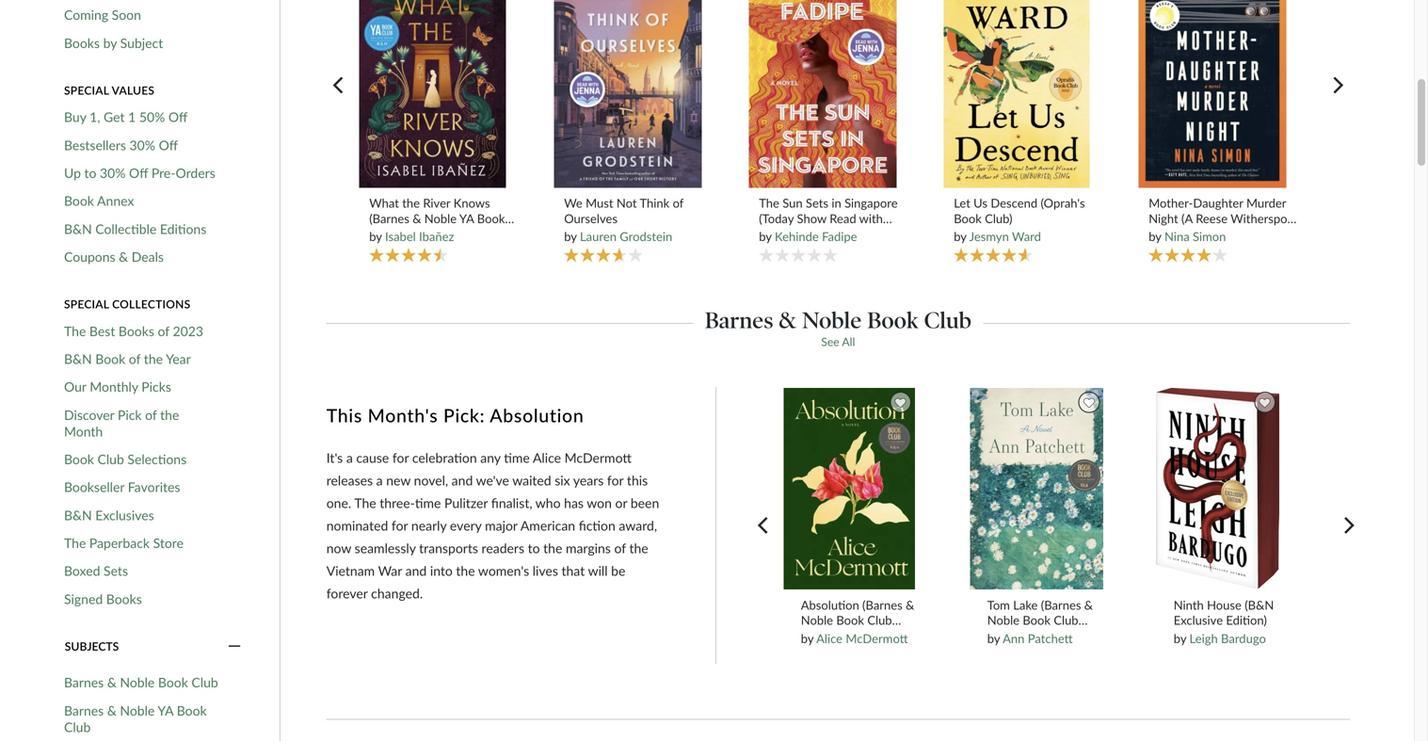Task type: vqa. For each thing, say whether or not it's contained in the screenshot.
Copyright &                     Trademark at the bottom
no



Task type: locate. For each thing, give the bounding box(es) containing it.
alice
[[533, 450, 561, 466], [817, 631, 843, 646]]

off left pre-
[[129, 165, 148, 181]]

noble inside what the river knows (barnes & noble ya book club edition)
[[425, 211, 457, 226]]

1 horizontal spatial (barnes
[[863, 597, 903, 613]]

noble down river at the left top of the page
[[425, 211, 457, 226]]

club up bookseller favorites
[[97, 451, 124, 467]]

0 vertical spatial b&n
[[64, 221, 92, 237]]

0 horizontal spatial (barnes
[[369, 211, 410, 226]]

ann
[[1003, 631, 1025, 646]]

1 b&n from the top
[[64, 221, 92, 237]]

boxed sets link
[[64, 563, 128, 579]]

edition) inside what the river knows (barnes & noble ya book club edition)
[[397, 226, 438, 241]]

b&n up our
[[64, 351, 92, 367]]

0 vertical spatial a
[[346, 450, 353, 466]]

noble up by alice mcdermott
[[801, 613, 834, 628]]

kehinde fadipe link
[[775, 229, 857, 244]]

the best books of 2023 link
[[64, 323, 203, 339]]

the inside what the river knows (barnes & noble ya book club edition)
[[402, 196, 420, 211]]

0 vertical spatial mcdermott
[[565, 450, 632, 466]]

monthly
[[90, 379, 138, 395]]

30%
[[130, 137, 155, 153], [100, 165, 126, 181]]

pick) down reese
[[1208, 226, 1234, 241]]

coming soon link
[[64, 7, 141, 23]]

2 b&n from the top
[[64, 351, 92, 367]]

pre-
[[151, 165, 176, 181]]

books down boxed sets link
[[106, 591, 142, 607]]

in
[[832, 196, 842, 211]]

a left new
[[376, 472, 383, 488]]

barnes & noble book club see all
[[705, 306, 972, 348]]

to right the up
[[84, 165, 96, 181]]

singapore
[[845, 196, 898, 211]]

the up "boxed"
[[64, 535, 86, 551]]

1 horizontal spatial absolution
[[801, 597, 860, 613]]

what
[[369, 196, 399, 211]]

war
[[378, 563, 402, 579]]

sets inside the sun sets in singapore (today show read with jenna book club pick)
[[806, 196, 829, 211]]

0 horizontal spatial mcdermott
[[565, 450, 632, 466]]

the up "(today"
[[759, 196, 780, 211]]

tom lake (barnes & noble book club edition) image
[[970, 387, 1105, 591]]

for down three-
[[392, 517, 408, 533]]

it's a cause for celebration any time alice mcdermott releases a new novel, and we've waited six years for this one. the three-time pulitzer finalist, who has won or been nominated for nearly every major american fiction award, now seamlessly transports readers to the margins of the vietnam war and into the women's lives that will be forever changed.
[[327, 450, 660, 601]]

(barnes down what
[[369, 211, 410, 226]]

book club selections link
[[64, 451, 187, 468]]

nina
[[1165, 229, 1190, 244]]

the up nominated
[[354, 495, 376, 511]]

0 horizontal spatial ya
[[158, 702, 173, 718]]

1 vertical spatial alice
[[817, 631, 843, 646]]

0 vertical spatial ya
[[459, 211, 474, 226]]

(oprah's
[[1041, 196, 1086, 211]]

& right lake
[[1085, 597, 1093, 613]]

club inside mother-daughter murder night (a reese witherspoon book club pick)
[[1180, 226, 1205, 241]]

1 vertical spatial books
[[119, 323, 154, 339]]

b&n exclusives
[[64, 507, 154, 523]]

pick:
[[444, 405, 485, 426]]

descend
[[991, 196, 1038, 211]]

sets up show on the right top of page
[[806, 196, 829, 211]]

ya down knows
[[459, 211, 474, 226]]

1 vertical spatial and
[[406, 563, 427, 579]]

off
[[168, 109, 188, 125], [159, 137, 178, 153], [129, 165, 148, 181]]

1 horizontal spatial mcdermott
[[846, 631, 908, 646]]

& down kehinde
[[779, 306, 797, 334]]

club down what
[[369, 226, 394, 241]]

2 pick) from the left
[[1208, 226, 1234, 241]]

see
[[822, 335, 840, 348]]

novel,
[[414, 472, 448, 488]]

the left best
[[64, 323, 86, 339]]

1 horizontal spatial a
[[376, 472, 383, 488]]

b&n inside 'b&n collectible editions' link
[[64, 221, 92, 237]]

b&n up 'coupons'
[[64, 221, 92, 237]]

reese
[[1196, 211, 1228, 226]]

jesmyn
[[970, 229, 1009, 244]]

of right think
[[673, 196, 684, 211]]

book inside barnes & noble ya book club
[[177, 702, 207, 718]]

alice inside it's a cause for celebration any time alice mcdermott releases a new novel, and we've waited six years for this one. the three-time pulitzer finalist, who has won or been nominated for nearly every major american fiction award, now seamlessly transports readers to the margins of the vietnam war and into the women's lives that will be forever changed.
[[533, 450, 561, 466]]

celebration
[[412, 450, 477, 466]]

1 vertical spatial sets
[[104, 563, 128, 579]]

tom lake (barnes & noble book club edition)
[[988, 597, 1093, 643]]

by down ourselves
[[564, 229, 577, 244]]

book inside what the river knows (barnes & noble ya book club edition)
[[477, 211, 505, 226]]

the down picks at the bottom left
[[160, 407, 179, 423]]

& up 'isabel ibañez' link
[[413, 211, 421, 226]]

1 pick) from the left
[[852, 226, 878, 241]]

won
[[587, 495, 612, 511]]

coming soon
[[64, 7, 141, 23]]

time right any
[[504, 450, 530, 466]]

b&n down bookseller on the left of the page
[[64, 507, 92, 523]]

book annex
[[64, 193, 134, 209]]

0 horizontal spatial absolution
[[490, 405, 584, 426]]

noble up see
[[802, 306, 862, 334]]

we must not think of ourselves image
[[553, 0, 703, 189]]

0 vertical spatial alice
[[533, 450, 561, 466]]

edition) inside tom lake (barnes & noble book club edition)
[[988, 628, 1029, 643]]

books inside 'link'
[[106, 591, 142, 607]]

1 horizontal spatial 30%
[[130, 137, 155, 153]]

boxed sets
[[64, 563, 128, 579]]

subjects button
[[64, 638, 243, 655]]

and up the pulitzer
[[452, 472, 473, 488]]

sets down paperback
[[104, 563, 128, 579]]

of up be
[[614, 540, 626, 556]]

b&n inside b&n exclusives link
[[64, 507, 92, 523]]

book inside let us descend (oprah's book club) by jesmyn ward
[[954, 211, 982, 226]]

the inside discover pick of the month
[[160, 407, 179, 423]]

we must not think of ourselves by lauren grodstein
[[564, 196, 684, 244]]

book
[[64, 193, 94, 209], [477, 211, 505, 226], [954, 211, 982, 226], [794, 226, 821, 241], [1149, 226, 1177, 241], [867, 306, 919, 334], [95, 351, 125, 367], [64, 451, 94, 467], [837, 613, 865, 628], [1023, 613, 1051, 628], [158, 674, 188, 690], [177, 702, 207, 718]]

books down "coming"
[[64, 35, 100, 51]]

that
[[562, 563, 585, 579]]

books by subject link
[[64, 35, 163, 51]]

1 vertical spatial barnes
[[64, 674, 104, 690]]

0 horizontal spatial time
[[415, 495, 441, 511]]

0 vertical spatial off
[[168, 109, 188, 125]]

club down jesmyn on the right of the page
[[924, 306, 972, 334]]

1 horizontal spatial pick)
[[1208, 226, 1234, 241]]

been
[[631, 495, 660, 511]]

& inside what the river knows (barnes & noble ya book club edition)
[[413, 211, 421, 226]]

30% up annex
[[100, 165, 126, 181]]

to up lives
[[528, 540, 540, 556]]

buy 1, get 1 50% off link
[[64, 109, 188, 125]]

(barnes
[[369, 211, 410, 226], [863, 597, 903, 613], [1041, 597, 1082, 613]]

1 vertical spatial 30%
[[100, 165, 126, 181]]

by down 'night'
[[1149, 229, 1162, 244]]

let us descend (oprah's book club) by jesmyn ward
[[954, 196, 1086, 244]]

2 vertical spatial b&n
[[64, 507, 92, 523]]

and left into
[[406, 563, 427, 579]]

noble down tom
[[988, 613, 1020, 628]]

by left isabel
[[369, 229, 382, 244]]

barnes down barnes & noble book club link
[[64, 702, 104, 718]]

this month's pick: absolution
[[327, 405, 584, 426]]

books down special collections in the top left of the page
[[119, 323, 154, 339]]

the left river at the left top of the page
[[402, 196, 420, 211]]

ourselves
[[564, 211, 618, 226]]

off right the 50%
[[168, 109, 188, 125]]

absolution (barnes & noble book club edition) link
[[801, 597, 932, 643]]

think
[[640, 196, 670, 211]]

absolution up any
[[490, 405, 584, 426]]

club inside book club selections link
[[97, 451, 124, 467]]

1 vertical spatial time
[[415, 495, 441, 511]]

of right pick
[[145, 407, 157, 423]]

a right it's
[[346, 450, 353, 466]]

month's
[[368, 405, 438, 426]]

1 special from the top
[[64, 83, 109, 97]]

1 horizontal spatial sets
[[806, 196, 829, 211]]

1 vertical spatial mcdermott
[[846, 631, 908, 646]]

club down barnes & noble book club link
[[64, 719, 91, 735]]

1 vertical spatial special
[[64, 297, 109, 311]]

& up alice mcdermott link
[[906, 597, 915, 613]]

nominated
[[327, 517, 388, 533]]

special up best
[[64, 297, 109, 311]]

2 vertical spatial off
[[129, 165, 148, 181]]

the sun sets in singapore (today show read with jenna book club pick)
[[759, 196, 898, 241]]

book inside the barnes & noble book club see all
[[867, 306, 919, 334]]

30% up up to 30% off pre-orders
[[130, 137, 155, 153]]

1 vertical spatial for
[[607, 472, 624, 488]]

1 vertical spatial ya
[[158, 702, 173, 718]]

barnes for barnes & noble book club
[[64, 674, 104, 690]]

club inside tom lake (barnes & noble book club edition)
[[1054, 613, 1079, 628]]

1 vertical spatial b&n
[[64, 351, 92, 367]]

absolution up by alice mcdermott
[[801, 597, 860, 613]]

mother-daughter murder night (a reese witherspoon book club pick)
[[1149, 196, 1302, 241]]

club up patchett
[[1054, 613, 1079, 628]]

noble inside barnes & noble ya book club
[[120, 702, 155, 718]]

book inside tom lake (barnes & noble book club edition)
[[1023, 613, 1051, 628]]

into
[[430, 563, 453, 579]]

2 vertical spatial for
[[392, 517, 408, 533]]

special up 1,
[[64, 83, 109, 97]]

what the river knows (barnes & noble ya book club edition) image
[[358, 0, 507, 189]]

b&n
[[64, 221, 92, 237], [64, 351, 92, 367], [64, 507, 92, 523]]

for up new
[[393, 450, 409, 466]]

0 vertical spatial special
[[64, 83, 109, 97]]

any
[[481, 450, 501, 466]]

our monthly picks link
[[64, 379, 171, 395]]

noble down barnes & noble book club link
[[120, 702, 155, 718]]

& down subjects
[[107, 674, 117, 690]]

3 b&n from the top
[[64, 507, 92, 523]]

1 horizontal spatial to
[[528, 540, 540, 556]]

0 vertical spatial to
[[84, 165, 96, 181]]

club up alice mcdermott link
[[868, 613, 892, 628]]

ann patchett link
[[1003, 631, 1073, 646]]

pick)
[[852, 226, 878, 241], [1208, 226, 1234, 241]]

lauren grodstein link
[[580, 229, 673, 244]]

club down (a
[[1180, 226, 1205, 241]]

2 special from the top
[[64, 297, 109, 311]]

barnes down subjects
[[64, 674, 104, 690]]

mother-daughter murder night (a reese witherspoon book club pick) image
[[1138, 0, 1288, 189]]

books
[[64, 35, 100, 51], [119, 323, 154, 339], [106, 591, 142, 607]]

the for the paperback store
[[64, 535, 86, 551]]

b&n inside b&n book of the year link
[[64, 351, 92, 367]]

0 horizontal spatial a
[[346, 450, 353, 466]]

barnes for barnes & noble ya book club
[[64, 702, 104, 718]]

(barnes up patchett
[[1041, 597, 1082, 613]]

noble inside tom lake (barnes & noble book club edition)
[[988, 613, 1020, 628]]

jesmyn ward link
[[970, 229, 1042, 244]]

0 vertical spatial sets
[[806, 196, 829, 211]]

house
[[1207, 597, 1242, 613]]

2 horizontal spatial (barnes
[[1041, 597, 1082, 613]]

0 vertical spatial for
[[393, 450, 409, 466]]

and
[[452, 472, 473, 488], [406, 563, 427, 579]]

us
[[974, 196, 988, 211]]

off up pre-
[[159, 137, 178, 153]]

picks
[[142, 379, 171, 395]]

pick) down with
[[852, 226, 878, 241]]

club down read
[[825, 226, 849, 241]]

barnes inside the barnes & noble book club see all
[[705, 306, 774, 334]]

& down barnes & noble book club link
[[107, 702, 117, 718]]

edition) inside absolution (barnes & noble book club edition)
[[801, 628, 842, 643]]

club inside absolution (barnes & noble book club edition)
[[868, 613, 892, 628]]

barnes inside barnes & noble ya book club
[[64, 702, 104, 718]]

let us descend (oprah's book club) link
[[954, 196, 1107, 226]]

mother-daughter murder night (a reese witherspoon book club pick) link
[[1149, 196, 1302, 241]]

mother-
[[1149, 196, 1194, 211]]

for left this
[[607, 472, 624, 488]]

club down subjects "dropdown button"
[[192, 674, 218, 690]]

isabel ibañez link
[[385, 229, 454, 244]]

by left leigh
[[1174, 631, 1187, 646]]

buy
[[64, 109, 86, 125]]

signed books link
[[64, 591, 142, 607]]

(barnes up alice mcdermott link
[[863, 597, 903, 613]]

noble inside the barnes & noble book club see all
[[802, 306, 862, 334]]

the inside the sun sets in singapore (today show read with jenna book club pick)
[[759, 196, 780, 211]]

the sun sets in singapore (today show read with jenna book club pick) link
[[759, 196, 912, 241]]

1 vertical spatial absolution
[[801, 597, 860, 613]]

0 horizontal spatial alice
[[533, 450, 561, 466]]

0 vertical spatial time
[[504, 450, 530, 466]]

time up nearly
[[415, 495, 441, 511]]

witherspoon
[[1231, 211, 1302, 226]]

0 horizontal spatial 30%
[[100, 165, 126, 181]]

2 vertical spatial books
[[106, 591, 142, 607]]

(barnes inside what the river knows (barnes & noble ya book club edition)
[[369, 211, 410, 226]]

by inside let us descend (oprah's book club) by jesmyn ward
[[954, 229, 967, 244]]

bardugo
[[1222, 631, 1267, 646]]

by left jesmyn on the right of the page
[[954, 229, 967, 244]]

club inside what the river knows (barnes & noble ya book club edition)
[[369, 226, 394, 241]]

the best books of 2023
[[64, 323, 203, 339]]

barnes down jenna
[[705, 306, 774, 334]]

ya down barnes & noble book club link
[[158, 702, 173, 718]]

the inside it's a cause for celebration any time alice mcdermott releases a new novel, and we've waited six years for this one. the three-time pulitzer finalist, who has won or been nominated for nearly every major american fiction award, now seamlessly transports readers to the margins of the vietnam war and into the women's lives that will be forever changed.
[[354, 495, 376, 511]]

1 horizontal spatial ya
[[459, 211, 474, 226]]

new
[[386, 472, 411, 488]]

& inside absolution (barnes & noble book club edition)
[[906, 597, 915, 613]]

1 horizontal spatial and
[[452, 472, 473, 488]]

club)
[[985, 211, 1013, 226]]

absolution
[[490, 405, 584, 426], [801, 597, 860, 613]]

coupons & deals link
[[64, 249, 164, 265]]

2 vertical spatial barnes
[[64, 702, 104, 718]]

with
[[860, 211, 883, 226]]

years
[[573, 472, 604, 488]]

by isabel ibañez
[[369, 229, 454, 244]]

0 vertical spatial barnes
[[705, 306, 774, 334]]

1 vertical spatial to
[[528, 540, 540, 556]]

we've
[[476, 472, 509, 488]]

0 horizontal spatial pick)
[[852, 226, 878, 241]]

show
[[797, 211, 827, 226]]



Task type: describe. For each thing, give the bounding box(es) containing it.
pick) inside the sun sets in singapore (today show read with jenna book club pick)
[[852, 226, 878, 241]]

up
[[64, 165, 81, 181]]

bookseller favorites link
[[64, 479, 180, 496]]

the down "award,"
[[630, 540, 649, 556]]

lauren
[[580, 229, 617, 244]]

store
[[153, 535, 184, 551]]

margins
[[566, 540, 611, 556]]

annex
[[97, 193, 134, 209]]

by ann patchett
[[988, 631, 1073, 646]]

by down "(today"
[[759, 229, 772, 244]]

mcdermott inside it's a cause for celebration any time alice mcdermott releases a new novel, and we've waited six years for this one. the three-time pulitzer finalist, who has won or been nominated for nearly every major american fiction award, now seamlessly transports readers to the margins of the vietnam war and into the women's lives that will be forever changed.
[[565, 450, 632, 466]]

our monthly picks
[[64, 379, 171, 395]]

finalist,
[[491, 495, 533, 511]]

tom lake (barnes & noble book club edition) link
[[988, 597, 1119, 643]]

who
[[536, 495, 561, 511]]

club inside the barnes & noble book club see all
[[924, 306, 972, 334]]

1 horizontal spatial alice
[[817, 631, 843, 646]]

cause
[[356, 450, 389, 466]]

values
[[112, 83, 155, 97]]

the paperback store link
[[64, 535, 184, 551]]

0 vertical spatial absolution
[[490, 405, 584, 426]]

the right into
[[456, 563, 475, 579]]

0 horizontal spatial and
[[406, 563, 427, 579]]

grodstein
[[620, 229, 673, 244]]

& left deals
[[119, 249, 128, 265]]

the sun sets in singapore (today show read with jenna book club pick) image
[[748, 0, 898, 189]]

by down coming soon link
[[103, 35, 117, 51]]

ninth house (b&n exclusive edition) image
[[1156, 387, 1281, 591]]

simon
[[1193, 229, 1227, 244]]

see all link
[[822, 335, 856, 348]]

& inside the barnes & noble book club see all
[[779, 306, 797, 334]]

b&n collectible editions
[[64, 221, 207, 237]]

0 vertical spatial 30%
[[130, 137, 155, 153]]

signed books
[[64, 591, 142, 607]]

books by subject
[[64, 35, 163, 51]]

sun
[[783, 196, 803, 211]]

barnes for barnes & noble book club see all
[[705, 306, 774, 334]]

now
[[327, 540, 351, 556]]

the for the best books of 2023
[[64, 323, 86, 339]]

discover
[[64, 407, 114, 423]]

barnes & noble ya book club link
[[64, 702, 220, 735]]

special values
[[64, 83, 155, 97]]

exclusives
[[95, 507, 154, 523]]

b&n for b&n collectible editions
[[64, 221, 92, 237]]

book inside mother-daughter murder night (a reese witherspoon book club pick)
[[1149, 226, 1177, 241]]

of left "2023"
[[158, 323, 169, 339]]

(barnes inside tom lake (barnes & noble book club edition)
[[1041, 597, 1082, 613]]

nina simon link
[[1165, 229, 1227, 244]]

noble up barnes & noble ya book club
[[120, 674, 155, 690]]

0 vertical spatial books
[[64, 35, 100, 51]]

by inside ninth house (b&n exclusive edition) by leigh bardugo
[[1174, 631, 1187, 646]]

special for buy
[[64, 83, 109, 97]]

our
[[64, 379, 86, 395]]

buy 1, get 1 50% off
[[64, 109, 188, 125]]

waited
[[513, 472, 552, 488]]

pick) inside mother-daughter murder night (a reese witherspoon book club pick)
[[1208, 226, 1234, 241]]

absolution inside absolution (barnes & noble book club edition)
[[801, 597, 860, 613]]

of down the best books of 2023 link
[[129, 351, 141, 367]]

ward
[[1012, 229, 1042, 244]]

1 horizontal spatial time
[[504, 450, 530, 466]]

b&n book of the year link
[[64, 351, 191, 367]]

club inside barnes & noble ya book club
[[64, 719, 91, 735]]

of inside it's a cause for celebration any time alice mcdermott releases a new novel, and we've waited six years for this one. the three-time pulitzer finalist, who has won or been nominated for nearly every major american fiction award, now seamlessly transports readers to the margins of the vietnam war and into the women's lives that will be forever changed.
[[614, 540, 626, 556]]

by left ann
[[988, 631, 1000, 646]]

2023
[[173, 323, 203, 339]]

book inside the sun sets in singapore (today show read with jenna book club pick)
[[794, 226, 821, 241]]

patchett
[[1028, 631, 1073, 646]]

transports
[[419, 540, 478, 556]]

book inside absolution (barnes & noble book club edition)
[[837, 613, 865, 628]]

of inside we must not think of ourselves by lauren grodstein
[[673, 196, 684, 211]]

every
[[450, 517, 482, 533]]

& inside barnes & noble ya book club
[[107, 702, 117, 718]]

tom
[[988, 597, 1010, 613]]

one.
[[327, 495, 351, 511]]

collections
[[112, 297, 191, 311]]

bestsellers
[[64, 137, 126, 153]]

by nina simon
[[1149, 229, 1227, 244]]

releases
[[327, 472, 373, 488]]

nearly
[[411, 517, 447, 533]]

what the river knows (barnes & noble ya book club edition) link
[[369, 196, 523, 241]]

major
[[485, 517, 518, 533]]

signed
[[64, 591, 103, 607]]

has
[[564, 495, 584, 511]]

b&n for b&n book of the year
[[64, 351, 92, 367]]

up to 30% off pre-orders
[[64, 165, 215, 181]]

get
[[104, 109, 125, 125]]

special for the
[[64, 297, 109, 311]]

orders
[[176, 165, 215, 181]]

barnes & noble book club link
[[64, 674, 218, 691]]

of inside discover pick of the month
[[145, 407, 157, 423]]

let us descend (oprah's book club) image
[[943, 0, 1091, 189]]

must
[[586, 196, 614, 211]]

the for the sun sets in singapore (today show read with jenna book club pick)
[[759, 196, 780, 211]]

b&n exclusives link
[[64, 507, 154, 524]]

six
[[555, 472, 570, 488]]

1 vertical spatial a
[[376, 472, 383, 488]]

0 vertical spatial and
[[452, 472, 473, 488]]

by inside we must not think of ourselves by lauren grodstein
[[564, 229, 577, 244]]

coupons
[[64, 249, 115, 265]]

or
[[615, 495, 627, 511]]

discover pick of the month
[[64, 407, 179, 439]]

bestsellers 30% off
[[64, 137, 178, 153]]

changed.
[[371, 585, 423, 601]]

the left year
[[144, 351, 163, 367]]

0 horizontal spatial sets
[[104, 563, 128, 579]]

club inside the sun sets in singapore (today show read with jenna book club pick)
[[825, 226, 849, 241]]

by kehinde fadipe
[[759, 229, 857, 244]]

night
[[1149, 211, 1179, 226]]

not
[[617, 196, 637, 211]]

(barnes inside absolution (barnes & noble book club edition)
[[863, 597, 903, 613]]

edition) inside ninth house (b&n exclusive edition) by leigh bardugo
[[1227, 613, 1268, 628]]

1,
[[90, 109, 100, 125]]

exclusive
[[1174, 613, 1223, 628]]

ya inside barnes & noble ya book club
[[158, 702, 173, 718]]

club inside barnes & noble book club link
[[192, 674, 218, 690]]

by left alice mcdermott link
[[801, 631, 814, 646]]

all
[[842, 335, 856, 348]]

women's
[[478, 563, 529, 579]]

minus image
[[228, 638, 241, 655]]

vietnam
[[327, 563, 375, 579]]

month
[[64, 423, 103, 439]]

50%
[[139, 109, 165, 125]]

alice mcdermott link
[[817, 631, 908, 646]]

american
[[521, 517, 576, 533]]

(a
[[1182, 211, 1193, 226]]

1 vertical spatial off
[[159, 137, 178, 153]]

coming
[[64, 7, 108, 23]]

b&n for b&n exclusives
[[64, 507, 92, 523]]

seamlessly
[[355, 540, 416, 556]]

noble inside absolution (barnes & noble book club edition)
[[801, 613, 834, 628]]

b&n book of the year
[[64, 351, 191, 367]]

ninth house (b&n exclusive edition) by leigh bardugo
[[1174, 597, 1274, 646]]

jenna
[[759, 226, 790, 241]]

to inside it's a cause for celebration any time alice mcdermott releases a new novel, and we've waited six years for this one. the three-time pulitzer finalist, who has won or been nominated for nearly every major american fiction award, now seamlessly transports readers to the margins of the vietnam war and into the women's lives that will be forever changed.
[[528, 540, 540, 556]]

absolution (barnes & noble book club edition) image
[[783, 387, 916, 591]]

will
[[588, 563, 608, 579]]

0 horizontal spatial to
[[84, 165, 96, 181]]

the down american
[[544, 540, 563, 556]]

let
[[954, 196, 971, 211]]

selections
[[128, 451, 187, 467]]

ya inside what the river knows (barnes & noble ya book club edition)
[[459, 211, 474, 226]]

fadipe
[[822, 229, 857, 244]]

& inside tom lake (barnes & noble book club edition)
[[1085, 597, 1093, 613]]



